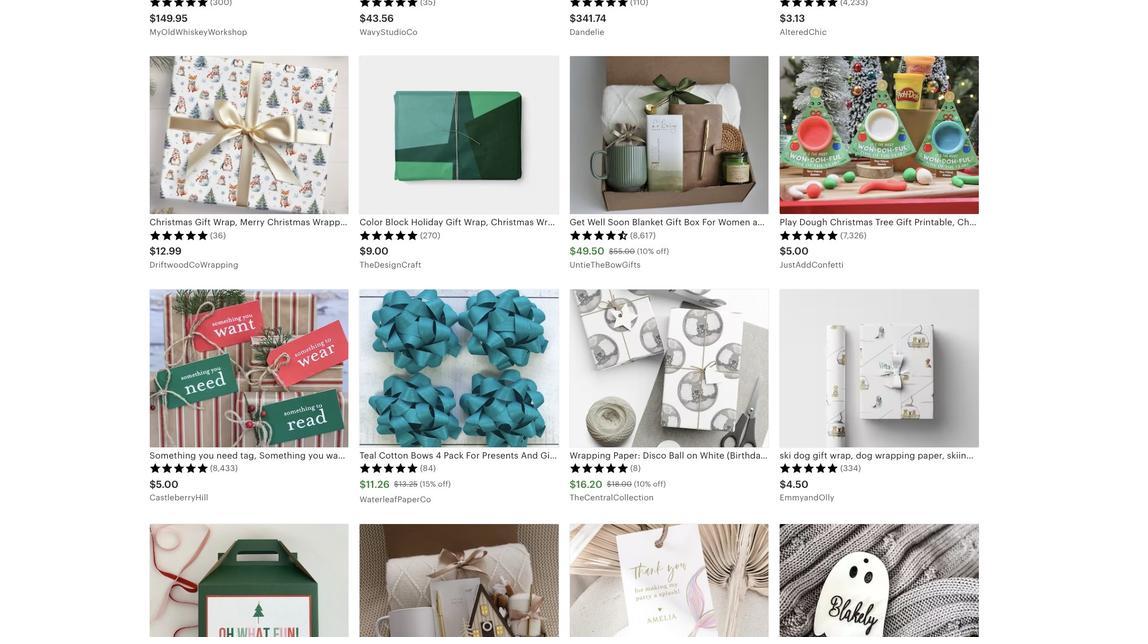 Task type: vqa. For each thing, say whether or not it's contained in the screenshot.


Task type: describe. For each thing, give the bounding box(es) containing it.
2 ski from the left
[[1018, 451, 1029, 461]]

5.00 for $ 5.00 castleberryhill
[[156, 479, 178, 491]]

paper
[[1074, 451, 1099, 461]]

paper,
[[918, 451, 945, 461]]

5 out of 5 stars image up 16.20
[[570, 463, 628, 473]]

2 dog from the left
[[856, 451, 873, 461]]

(7,326)
[[840, 231, 867, 240]]

1 wrapping from the left
[[875, 451, 915, 461]]

skiing
[[947, 451, 972, 461]]

5 out of 5 stars image up the 9.00 on the top of the page
[[360, 230, 418, 240]]

$ 149.95 myoldwhiskeyworkshop
[[150, 13, 247, 37]]

(334)
[[840, 464, 861, 473]]

thecentralcollection
[[570, 493, 654, 503]]

$ for $ 9.00 thedesigncraft
[[360, 246, 366, 257]]

55.00
[[614, 247, 635, 256]]

11.26
[[366, 479, 390, 491]]

43.56
[[366, 13, 394, 24]]

1 wrap, from the left
[[830, 451, 854, 461]]

5 out of 5 stars image up "12.99"
[[150, 230, 208, 240]]

untiethebowgifts
[[570, 260, 641, 270]]

12.99
[[156, 246, 182, 257]]

$ 4.50 emmyandolly
[[780, 479, 835, 503]]

alteredchic
[[780, 27, 827, 37]]

5 out of 5 stars image up 4.50
[[780, 463, 839, 473]]

emmyandolly
[[780, 493, 835, 503]]

play dough christmas tree gift printable, christmas gift for kids, school gift, classroom party, non candy gift, just add confetti image
[[780, 56, 979, 214]]

$ 9.00 thedesigncraft
[[360, 246, 421, 270]]

$ for $ 149.95 myoldwhiskeyworkshop
[[150, 13, 156, 24]]

justaddconfetti
[[780, 260, 844, 270]]

$ 5.00 castleberryhill
[[150, 479, 208, 503]]

$ for $ 11.26 $ 13.25 (15% off) waterleafpaperco
[[360, 479, 366, 491]]

18.00
[[612, 480, 632, 489]]

thedesigncraft
[[360, 260, 421, 270]]

christmas gift wrap, merry christmas wrapping paper, rustic christmas, woodland christmas, woodland animals winter, christmas fox, snowman image
[[150, 56, 348, 214]]

5 out of 5 stars image up $ 5.00 castleberryhill
[[150, 463, 208, 473]]

1 dog from the left
[[794, 451, 811, 461]]

off) for 16.20
[[653, 480, 666, 489]]

341.74
[[576, 13, 607, 24]]

ghost halloween tag, halloween basket gift tag, trick or treat tag, spooky gift tag, halloween wood tags, wooden fall name tag image
[[780, 525, 979, 637]]

13.25
[[399, 480, 418, 489]]

2 wrapping from the left
[[1032, 451, 1072, 461]]

5 out of 5 stars image up 11.26
[[360, 463, 418, 473]]

$ 3.13 alteredchic
[[780, 13, 827, 37]]

5 out of 5 stars image up 3.13
[[780, 0, 839, 7]]

5 out of 5 stars image up 341.74
[[570, 0, 628, 7]]

$ for $ 5.00 castleberryhill
[[150, 479, 156, 491]]

5 out of 5 stars image up $ 5.00 justaddconfetti
[[780, 230, 839, 240]]

$ 341.74 dandelie
[[570, 13, 607, 37]]

$ for $ 5.00 justaddconfetti
[[780, 246, 786, 257]]

$ for $ 43.56 wavystudioco
[[360, 13, 366, 24]]



Task type: locate. For each thing, give the bounding box(es) containing it.
gift right "skiing"
[[975, 451, 989, 461]]

2 wrap, from the left
[[992, 451, 1015, 461]]

$ inside $ 5.00 castleberryhill
[[150, 479, 156, 491]]

49.50
[[576, 246, 605, 257]]

(8,433)
[[210, 464, 238, 473]]

off) right (15% on the left bottom of page
[[438, 480, 451, 489]]

ski
[[780, 451, 791, 461], [1018, 451, 1029, 461]]

5 out of 5 stars image
[[150, 0, 208, 7], [360, 0, 418, 7], [570, 0, 628, 7], [780, 0, 839, 7], [150, 230, 208, 240], [360, 230, 418, 240], [780, 230, 839, 240], [150, 463, 208, 473], [360, 463, 418, 473], [570, 463, 628, 473], [780, 463, 839, 473]]

castleberryhill
[[150, 493, 208, 503]]

$ for $ 341.74 dandelie
[[570, 13, 576, 24]]

$ inside $ 149.95 myoldwhiskeyworkshop
[[150, 13, 156, 24]]

0 horizontal spatial ski
[[780, 451, 791, 461]]

(8,617)
[[630, 231, 656, 240]]

gift
[[813, 451, 828, 461], [975, 451, 989, 461]]

3.13
[[786, 13, 805, 24]]

waterleafpaperco
[[360, 495, 431, 505]]

myoldwhiskeyworkshop
[[150, 27, 247, 37]]

2 gift from the left
[[975, 451, 989, 461]]

off) right 55.00
[[656, 247, 669, 256]]

(10% down (8,617)
[[637, 247, 654, 256]]

(10%
[[637, 247, 654, 256], [634, 480, 651, 489]]

$ 11.26 $ 13.25 (15% off) waterleafpaperco
[[360, 479, 451, 505]]

$ inside $ 9.00 thedesigncraft
[[360, 246, 366, 257]]

149.95
[[156, 13, 188, 24]]

1 horizontal spatial ski
[[1018, 451, 1029, 461]]

0 vertical spatial (10%
[[637, 247, 654, 256]]

$ 43.56 wavystudioco
[[360, 13, 418, 37]]

dog up (334) at the bottom of the page
[[856, 451, 873, 461]]

5.00 inside $ 5.00 castleberryhill
[[156, 479, 178, 491]]

$ for $ 4.50 emmyandolly
[[780, 479, 786, 491]]

wrapping
[[875, 451, 915, 461], [1032, 451, 1072, 461]]

editable pink mermaid gift tag, mermaid birthday party favor tag, under the sea mermaid thank you tag, mermaid swing tag, digital download image
[[570, 525, 769, 637]]

(15%
[[420, 480, 436, 489]]

off)
[[656, 247, 669, 256], [438, 480, 451, 489], [653, 480, 666, 489]]

ski dog gift wrap, dog wrapping paper, skiing gift wrap, ski wrapping paper
[[780, 451, 1099, 461]]

0 vertical spatial 5.00
[[786, 246, 809, 257]]

off) for 49.50
[[656, 247, 669, 256]]

off) inside the $ 16.20 $ 18.00 (10% off) thecentralcollection
[[653, 480, 666, 489]]

1 horizontal spatial wrap,
[[992, 451, 1015, 461]]

$ inside $ 5.00 justaddconfetti
[[780, 246, 786, 257]]

off) inside $ 11.26 $ 13.25 (15% off) waterleafpaperco
[[438, 480, 451, 489]]

1 horizontal spatial gift
[[975, 451, 989, 461]]

teal cotton bows 4 pack for presents and gifts (sustainable, eco-friendly, gift wrap bow, christmas present, anniversary gift) image
[[360, 290, 559, 447]]

winter gift box best friend, christmas gift, holiday gift box for women, gift idea, gift box for women, care package for her warm gift image
[[360, 525, 559, 637]]

1 ski from the left
[[780, 451, 791, 461]]

5.00 inside $ 5.00 justaddconfetti
[[786, 246, 809, 257]]

(84)
[[420, 464, 436, 473]]

0 horizontal spatial dog
[[794, 451, 811, 461]]

$ for $ 3.13 alteredchic
[[780, 13, 786, 24]]

5 out of 5 stars image up 43.56
[[360, 0, 418, 7]]

0 horizontal spatial 5.00
[[156, 479, 178, 491]]

$ 12.99 driftwoodcowrapping
[[150, 246, 238, 270]]

1 gift from the left
[[813, 451, 828, 461]]

color block holiday gift wrap, christmas wrapping paper, modern shapes gift wrap, colorful gift wrap, ecofriendly, printable image
[[360, 56, 559, 214]]

4.50
[[786, 479, 809, 491]]

$ inside $ 4.50 emmyandolly
[[780, 479, 786, 491]]

off) for 11.26
[[438, 480, 451, 489]]

10 green gable boxes  -oh what fun - baking - baked christmas gift - cookie swap - homemade treats image
[[150, 525, 348, 637]]

dog
[[794, 451, 811, 461], [856, 451, 873, 461]]

9.00
[[366, 246, 389, 257]]

1 vertical spatial (10%
[[634, 480, 651, 489]]

$ for $ 49.50 $ 55.00 (10% off) untiethebowgifts
[[570, 246, 576, 257]]

wrap, right "skiing"
[[992, 451, 1015, 461]]

dog up 4.50
[[794, 451, 811, 461]]

$ inside $ 43.56 wavystudioco
[[360, 13, 366, 24]]

1 vertical spatial 5.00
[[156, 479, 178, 491]]

(10% for 49.50
[[637, 247, 654, 256]]

0 horizontal spatial wrap,
[[830, 451, 854, 461]]

$ 49.50 $ 55.00 (10% off) untiethebowgifts
[[570, 246, 669, 270]]

5.00
[[786, 246, 809, 257], [156, 479, 178, 491]]

(10% down (8)
[[634, 480, 651, 489]]

(270)
[[420, 231, 440, 240]]

get well soon blanket gift box for women and men, care package for her or him, thinking of you, sympathy, surgery recovery, tea basket image
[[570, 56, 769, 214]]

ski dog gift wrap, dog wrapping paper, skiing gift wrap, ski wrapping paper image
[[780, 290, 979, 447]]

wrapping left paper on the right bottom
[[1032, 451, 1072, 461]]

something you need tag, something you want, you need, to wear, to read tags, christmas gift tags, want need wear read tags, set of 4 image
[[150, 290, 348, 447]]

16.20
[[576, 479, 603, 491]]

wrapping left paper,
[[875, 451, 915, 461]]

(10% inside $ 49.50 $ 55.00 (10% off) untiethebowgifts
[[637, 247, 654, 256]]

off) inside $ 49.50 $ 55.00 (10% off) untiethebowgifts
[[656, 247, 669, 256]]

wrap,
[[830, 451, 854, 461], [992, 451, 1015, 461]]

1 horizontal spatial dog
[[856, 451, 873, 461]]

$ for $ 16.20 $ 18.00 (10% off) thecentralcollection
[[570, 479, 576, 491]]

$ inside $ 3.13 alteredchic
[[780, 13, 786, 24]]

1 horizontal spatial 5.00
[[786, 246, 809, 257]]

dandelie
[[570, 27, 605, 37]]

gift up $ 4.50 emmyandolly
[[813, 451, 828, 461]]

5.00 for $ 5.00 justaddconfetti
[[786, 246, 809, 257]]

$ inside $ 12.99 driftwoodcowrapping
[[150, 246, 156, 257]]

(10% for 16.20
[[634, 480, 651, 489]]

wavystudioco
[[360, 27, 418, 37]]

wrap, up (334) at the bottom of the page
[[830, 451, 854, 461]]

0 horizontal spatial gift
[[813, 451, 828, 461]]

$ 5.00 justaddconfetti
[[780, 246, 844, 270]]

5.00 up castleberryhill
[[156, 479, 178, 491]]

5.00 up justaddconfetti
[[786, 246, 809, 257]]

(36)
[[210, 231, 226, 240]]

0 horizontal spatial wrapping
[[875, 451, 915, 461]]

$ for $ 12.99 driftwoodcowrapping
[[150, 246, 156, 257]]

5 out of 5 stars image up 149.95
[[150, 0, 208, 7]]

(8)
[[630, 464, 641, 473]]

1 horizontal spatial wrapping
[[1032, 451, 1072, 461]]

off) right 18.00
[[653, 480, 666, 489]]

wrapping paper: disco ball on white (birthday, bachelorette, disco party, girls night, holiday, christmas gift wrap) image
[[570, 290, 769, 447]]

driftwoodcowrapping
[[150, 260, 238, 270]]

$ 16.20 $ 18.00 (10% off) thecentralcollection
[[570, 479, 666, 503]]

$
[[150, 13, 156, 24], [360, 13, 366, 24], [570, 13, 576, 24], [780, 13, 786, 24], [150, 246, 156, 257], [360, 246, 366, 257], [570, 246, 576, 257], [780, 246, 786, 257], [609, 247, 614, 256], [150, 479, 156, 491], [360, 479, 366, 491], [570, 479, 576, 491], [780, 479, 786, 491], [394, 480, 399, 489], [607, 480, 612, 489]]

$ inside $ 341.74 dandelie
[[570, 13, 576, 24]]

4.5 out of 5 stars image
[[570, 230, 628, 240]]

(10% inside the $ 16.20 $ 18.00 (10% off) thecentralcollection
[[634, 480, 651, 489]]



